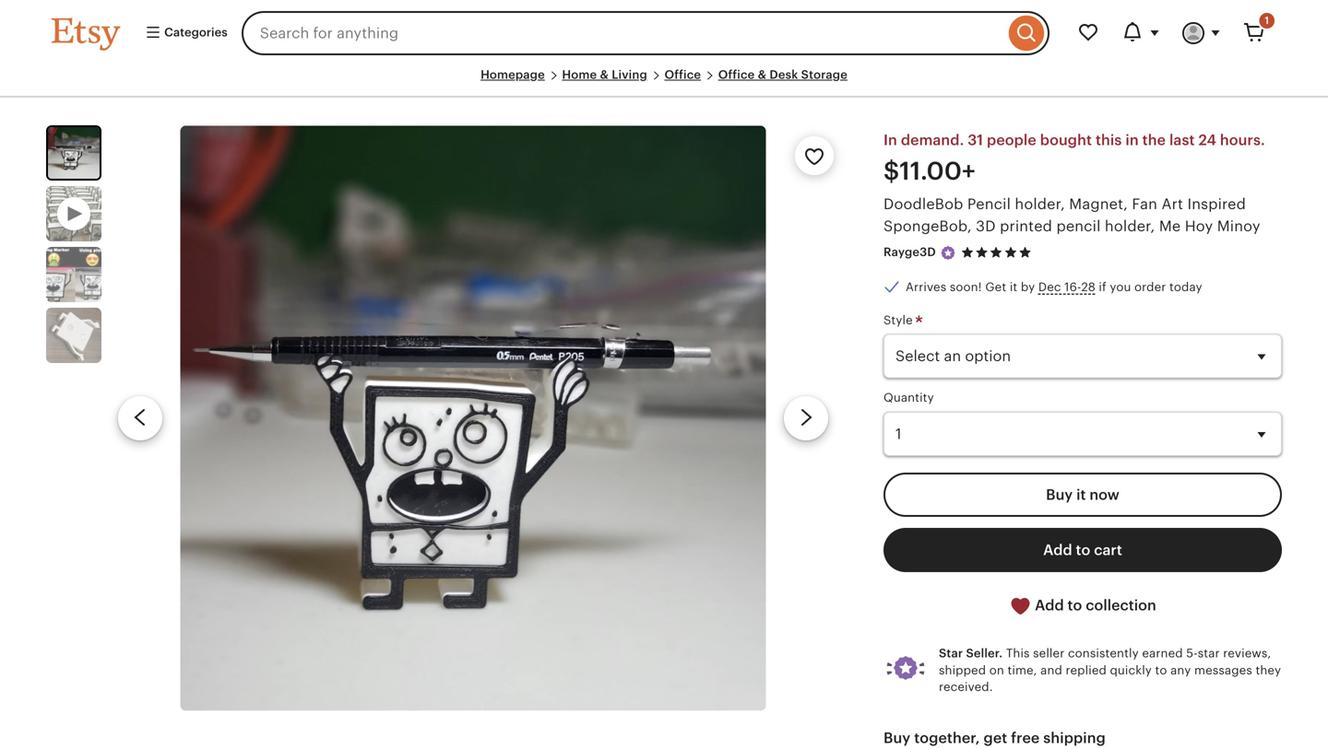 Task type: describe. For each thing, give the bounding box(es) containing it.
to for collection
[[1068, 598, 1082, 614]]

time,
[[1007, 664, 1037, 678]]

today
[[1169, 280, 1202, 294]]

office for office link
[[664, 68, 701, 82]]

5-
[[1186, 647, 1198, 661]]

soon! get
[[950, 280, 1006, 294]]

hours.
[[1220, 132, 1265, 149]]

arrives soon! get it by dec 16-28 if you order today
[[906, 280, 1202, 294]]

order
[[1134, 280, 1166, 294]]

add to collection
[[1031, 598, 1156, 614]]

shipping
[[1043, 730, 1106, 747]]

quantity
[[883, 391, 934, 405]]

arrives
[[906, 280, 946, 294]]

add for add to collection
[[1035, 598, 1064, 614]]

messages
[[1194, 664, 1252, 678]]

$11.00+
[[883, 157, 976, 186]]

homepage link
[[481, 68, 545, 82]]

buy it now
[[1046, 487, 1119, 503]]

rayge3d link
[[883, 246, 936, 259]]

Search for anything text field
[[241, 11, 1004, 55]]

16-
[[1064, 280, 1081, 294]]

1 link
[[1232, 11, 1276, 55]]

consistently
[[1068, 647, 1139, 661]]

in
[[883, 132, 897, 149]]

storage
[[801, 68, 847, 82]]

replied
[[1066, 664, 1107, 678]]

3d
[[976, 218, 996, 235]]

doodlebob pencil holder, magnet, fan art inspired spongebob, 3d printed pencil holder, me hoy minoy
[[883, 196, 1260, 235]]

categories banner
[[18, 0, 1310, 66]]

you
[[1110, 280, 1131, 294]]

seller
[[1033, 647, 1065, 661]]

desk
[[769, 68, 798, 82]]

art
[[1162, 196, 1183, 212]]

this
[[1006, 647, 1030, 661]]

office & desk storage
[[718, 68, 847, 82]]

in
[[1125, 132, 1139, 149]]

collection
[[1086, 598, 1156, 614]]

now
[[1089, 487, 1119, 503]]

office & desk storage link
[[718, 68, 847, 82]]

on
[[989, 664, 1004, 678]]

fan
[[1132, 196, 1157, 212]]

minoy
[[1217, 218, 1260, 235]]

cart
[[1094, 542, 1122, 559]]

add to collection button
[[883, 584, 1282, 629]]

this
[[1096, 132, 1122, 149]]

quickly
[[1110, 664, 1152, 678]]

1
[[1265, 15, 1269, 26]]

star seller.
[[939, 647, 1003, 661]]

received.
[[939, 681, 993, 695]]

menu bar containing homepage
[[52, 66, 1276, 98]]

office link
[[664, 68, 701, 82]]

bought
[[1040, 132, 1092, 149]]

people
[[987, 132, 1036, 149]]

spongebob,
[[883, 218, 972, 235]]

and
[[1040, 664, 1062, 678]]

0 vertical spatial holder,
[[1015, 196, 1065, 212]]

pencil
[[967, 196, 1011, 212]]

star
[[939, 647, 963, 661]]

me
[[1159, 218, 1181, 235]]



Task type: vqa. For each thing, say whether or not it's contained in the screenshot.
Rayge3D on the right top of page
yes



Task type: locate. For each thing, give the bounding box(es) containing it.
0 vertical spatial add
[[1043, 542, 1072, 559]]

to down earned
[[1155, 664, 1167, 678]]

inspired
[[1187, 196, 1246, 212]]

buy it now button
[[883, 473, 1282, 517]]

in demand. 31 people bought this in the last 24 hours. $11.00+
[[883, 132, 1265, 186]]

1 vertical spatial to
[[1068, 598, 1082, 614]]

magnet,
[[1069, 196, 1128, 212]]

& for office
[[758, 68, 766, 82]]

buy inside button
[[1046, 487, 1073, 503]]

1 vertical spatial add
[[1035, 598, 1064, 614]]

to
[[1076, 542, 1090, 559], [1068, 598, 1082, 614], [1155, 664, 1167, 678]]

buy together, get free shipping
[[883, 730, 1106, 747]]

earned
[[1142, 647, 1183, 661]]

0 horizontal spatial it
[[1010, 280, 1018, 294]]

star
[[1198, 647, 1220, 661]]

0 horizontal spatial doodlebob pencil holder magnet fan art inspired spongebob image 1 image
[[48, 127, 100, 179]]

1 vertical spatial holder,
[[1105, 218, 1155, 235]]

together,
[[914, 730, 980, 747]]

1 horizontal spatial doodlebob pencil holder magnet fan art inspired spongebob image 1 image
[[180, 126, 766, 711]]

by
[[1021, 280, 1035, 294]]

2 vertical spatial to
[[1155, 664, 1167, 678]]

0 horizontal spatial buy
[[883, 730, 911, 747]]

they
[[1256, 664, 1281, 678]]

rayge3d
[[883, 246, 936, 259]]

&
[[600, 68, 609, 82], [758, 68, 766, 82]]

categories button
[[131, 17, 236, 50]]

1 horizontal spatial office
[[718, 68, 755, 82]]

None search field
[[241, 11, 1049, 55]]

dec
[[1038, 280, 1061, 294]]

28
[[1081, 280, 1095, 294]]

to inside this seller consistently earned 5-star reviews, shipped on time, and replied quickly to any messages they received.
[[1155, 664, 1167, 678]]

1 vertical spatial it
[[1076, 487, 1086, 503]]

doodlebob
[[883, 196, 963, 212]]

add up seller at right
[[1035, 598, 1064, 614]]

this seller consistently earned 5-star reviews, shipped on time, and replied quickly to any messages they received.
[[939, 647, 1281, 695]]

0 vertical spatial to
[[1076, 542, 1090, 559]]

demand.
[[901, 132, 964, 149]]

it left by
[[1010, 280, 1018, 294]]

& for home
[[600, 68, 609, 82]]

living
[[612, 68, 647, 82]]

doodlebob pencil holder magnet fan art inspired spongebob image 1 image
[[180, 126, 766, 711], [48, 127, 100, 179]]

1 horizontal spatial holder,
[[1105, 218, 1155, 235]]

office down categories 'banner'
[[664, 68, 701, 82]]

to left collection
[[1068, 598, 1082, 614]]

1 vertical spatial buy
[[883, 730, 911, 747]]

& left desk
[[758, 68, 766, 82]]

buy left now at the right bottom
[[1046, 487, 1073, 503]]

pencil
[[1056, 218, 1101, 235]]

add to cart
[[1043, 542, 1122, 559]]

any
[[1170, 664, 1191, 678]]

shipped
[[939, 664, 986, 678]]

holder, down fan
[[1105, 218, 1155, 235]]

the
[[1142, 132, 1166, 149]]

0 horizontal spatial &
[[600, 68, 609, 82]]

categories
[[161, 25, 228, 39]]

to left cart
[[1076, 542, 1090, 559]]

0 vertical spatial buy
[[1046, 487, 1073, 503]]

seller.
[[966, 647, 1003, 661]]

1 horizontal spatial buy
[[1046, 487, 1073, 503]]

2 office from the left
[[718, 68, 755, 82]]

1 office from the left
[[664, 68, 701, 82]]

add to cart button
[[883, 528, 1282, 573]]

if
[[1099, 280, 1107, 294]]

home & living link
[[562, 68, 647, 82]]

0 horizontal spatial office
[[664, 68, 701, 82]]

hoy
[[1185, 218, 1213, 235]]

doodlebob pencil holder magnet fan art inspired spongebob image 2 image
[[46, 247, 101, 303]]

last
[[1169, 132, 1195, 149]]

printed
[[1000, 218, 1052, 235]]

office left desk
[[718, 68, 755, 82]]

to for cart
[[1076, 542, 1090, 559]]

1 horizontal spatial it
[[1076, 487, 1086, 503]]

doodlebob pencil holder magnet fan art inspired spongebob image 3 image
[[46, 308, 101, 364]]

home
[[562, 68, 597, 82]]

add left cart
[[1043, 542, 1072, 559]]

1 horizontal spatial &
[[758, 68, 766, 82]]

homepage
[[481, 68, 545, 82]]

& right home
[[600, 68, 609, 82]]

none search field inside categories 'banner'
[[241, 11, 1049, 55]]

star_seller image
[[940, 245, 956, 261]]

31
[[968, 132, 983, 149]]

get
[[984, 730, 1007, 747]]

0 horizontal spatial holder,
[[1015, 196, 1065, 212]]

buy for buy together, get free shipping
[[883, 730, 911, 747]]

buy left together,
[[883, 730, 911, 747]]

it inside button
[[1076, 487, 1086, 503]]

2 & from the left
[[758, 68, 766, 82]]

buy for buy it now
[[1046, 487, 1073, 503]]

free
[[1011, 730, 1040, 747]]

office for office & desk storage
[[718, 68, 755, 82]]

holder, up the printed
[[1015, 196, 1065, 212]]

menu bar
[[52, 66, 1276, 98]]

holder,
[[1015, 196, 1065, 212], [1105, 218, 1155, 235]]

office
[[664, 68, 701, 82], [718, 68, 755, 82]]

1 & from the left
[[600, 68, 609, 82]]

it
[[1010, 280, 1018, 294], [1076, 487, 1086, 503]]

home & living
[[562, 68, 647, 82]]

style
[[883, 314, 916, 327]]

add
[[1043, 542, 1072, 559], [1035, 598, 1064, 614]]

it left now at the right bottom
[[1076, 487, 1086, 503]]

add for add to cart
[[1043, 542, 1072, 559]]

0 vertical spatial it
[[1010, 280, 1018, 294]]

24
[[1198, 132, 1216, 149]]

buy
[[1046, 487, 1073, 503], [883, 730, 911, 747]]

reviews,
[[1223, 647, 1271, 661]]



